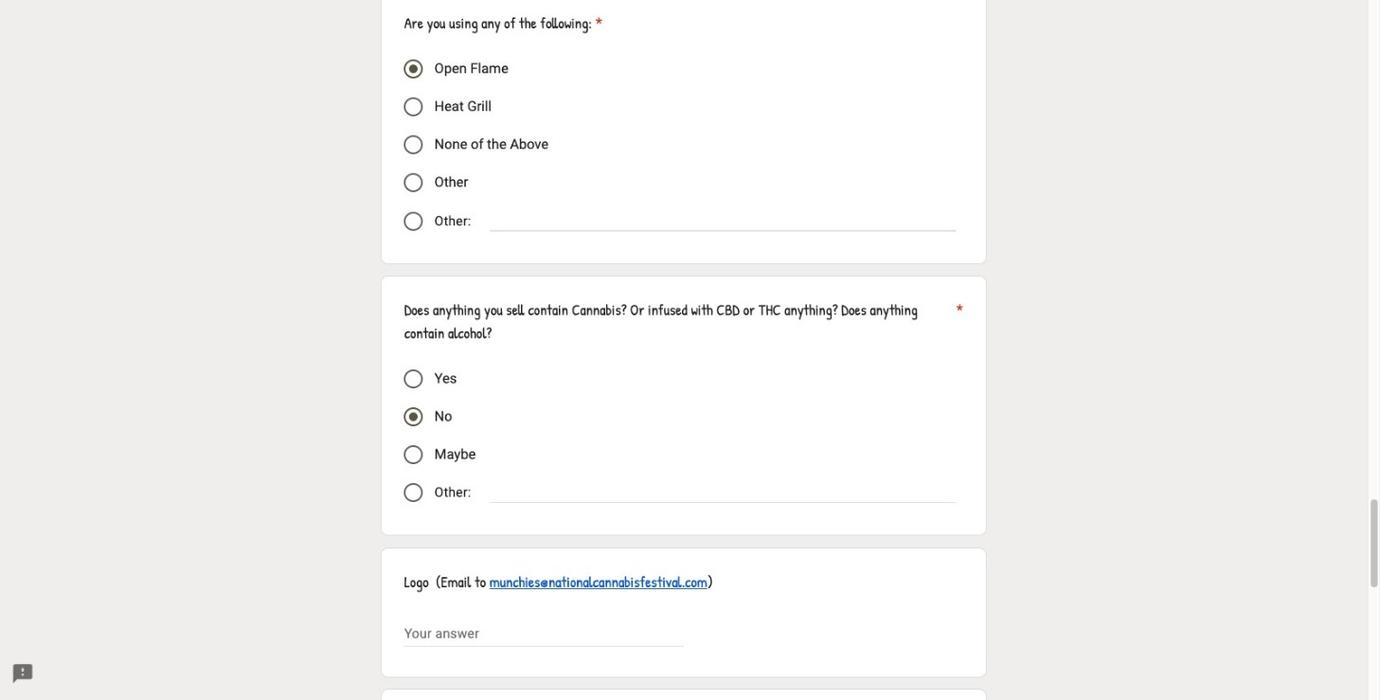 Task type: describe. For each thing, give the bounding box(es) containing it.
Yes radio
[[404, 369, 423, 388]]

report a problem to google image
[[11, 663, 34, 685]]

required question element for yes option heading
[[953, 299, 963, 345]]

open flame image
[[409, 65, 418, 73]]

other image
[[404, 173, 423, 192]]

no image
[[409, 412, 418, 421]]

heading for open flame 'option'
[[404, 12, 602, 35]]

required question element for heading corresponding to open flame 'option'
[[592, 12, 602, 35]]

2 other response text field from the top
[[490, 481, 956, 502]]

Other radio
[[404, 173, 423, 192]]

yes image
[[404, 369, 423, 388]]

none of the above image
[[404, 135, 423, 154]]



Task type: vqa. For each thing, say whether or not it's contained in the screenshot.
Other response text box to the bottom
yes



Task type: locate. For each thing, give the bounding box(es) containing it.
1 vertical spatial heading
[[404, 299, 963, 345]]

None text field
[[404, 622, 684, 645]]

Maybe radio
[[404, 445, 423, 464]]

1 other response text field from the top
[[490, 209, 956, 230]]

Open Flame radio
[[404, 60, 423, 79]]

1 horizontal spatial required question element
[[953, 299, 963, 345]]

None of the Above radio
[[404, 135, 423, 154]]

heading
[[404, 12, 602, 35], [404, 299, 963, 345]]

0 vertical spatial other response text field
[[490, 209, 956, 230]]

No radio
[[404, 407, 423, 426]]

required question element
[[592, 12, 602, 35], [953, 299, 963, 345]]

Other response text field
[[490, 209, 956, 230], [490, 481, 956, 502]]

0 horizontal spatial required question element
[[592, 12, 602, 35]]

1 vertical spatial required question element
[[953, 299, 963, 345]]

2 heading from the top
[[404, 299, 963, 345]]

1 vertical spatial other response text field
[[490, 481, 956, 502]]

heading for yes option
[[404, 299, 963, 345]]

heat grill image
[[404, 98, 423, 117]]

1 heading from the top
[[404, 12, 602, 35]]

maybe image
[[404, 445, 423, 464]]

0 vertical spatial required question element
[[592, 12, 602, 35]]

0 vertical spatial heading
[[404, 12, 602, 35]]

None radio
[[404, 212, 423, 231], [404, 483, 423, 502], [404, 212, 423, 231], [404, 483, 423, 502]]

Heat Grill radio
[[404, 98, 423, 117]]



